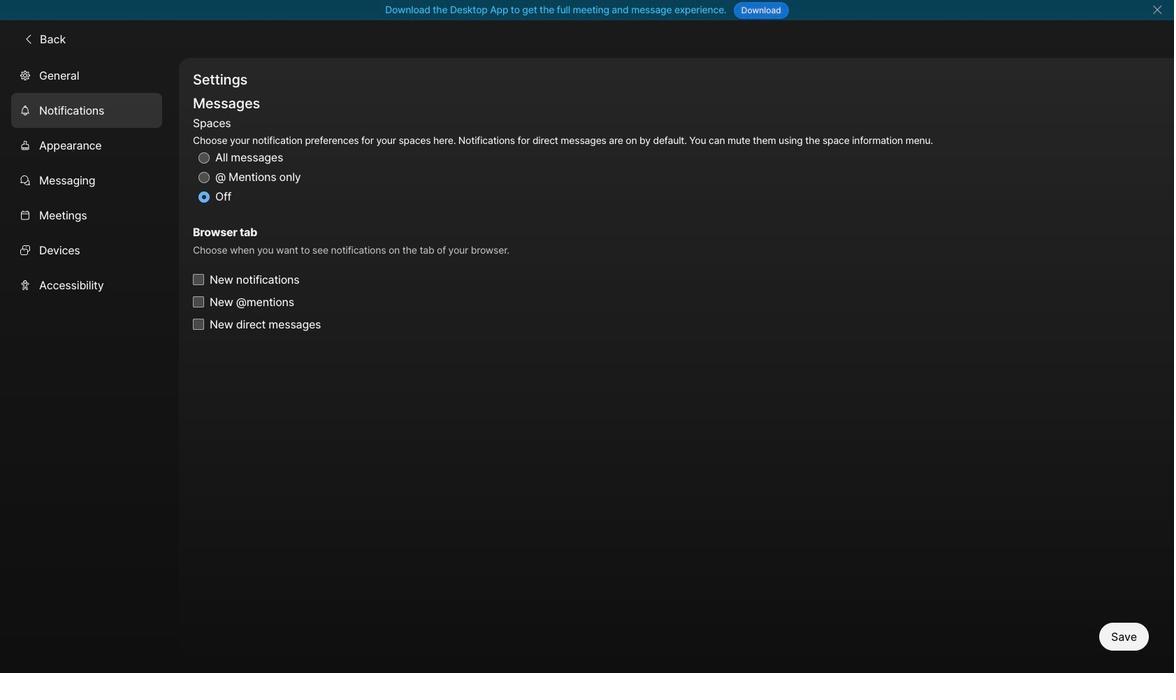 Task type: locate. For each thing, give the bounding box(es) containing it.
devices tab
[[11, 233, 162, 267]]

accessibility tab
[[11, 267, 162, 302]]

settings navigation
[[0, 58, 179, 673]]

option group
[[193, 114, 933, 207]]

Off radio
[[199, 192, 210, 203]]



Task type: vqa. For each thing, say whether or not it's contained in the screenshot.
1st list item
no



Task type: describe. For each thing, give the bounding box(es) containing it.
appearance tab
[[11, 128, 162, 163]]

messaging tab
[[11, 163, 162, 198]]

cancel_16 image
[[1152, 4, 1163, 15]]

meetings tab
[[11, 198, 162, 233]]

notifications tab
[[11, 93, 162, 128]]

@ Mentions only radio
[[199, 172, 210, 183]]

general tab
[[11, 58, 162, 93]]

All messages radio
[[199, 152, 210, 164]]



